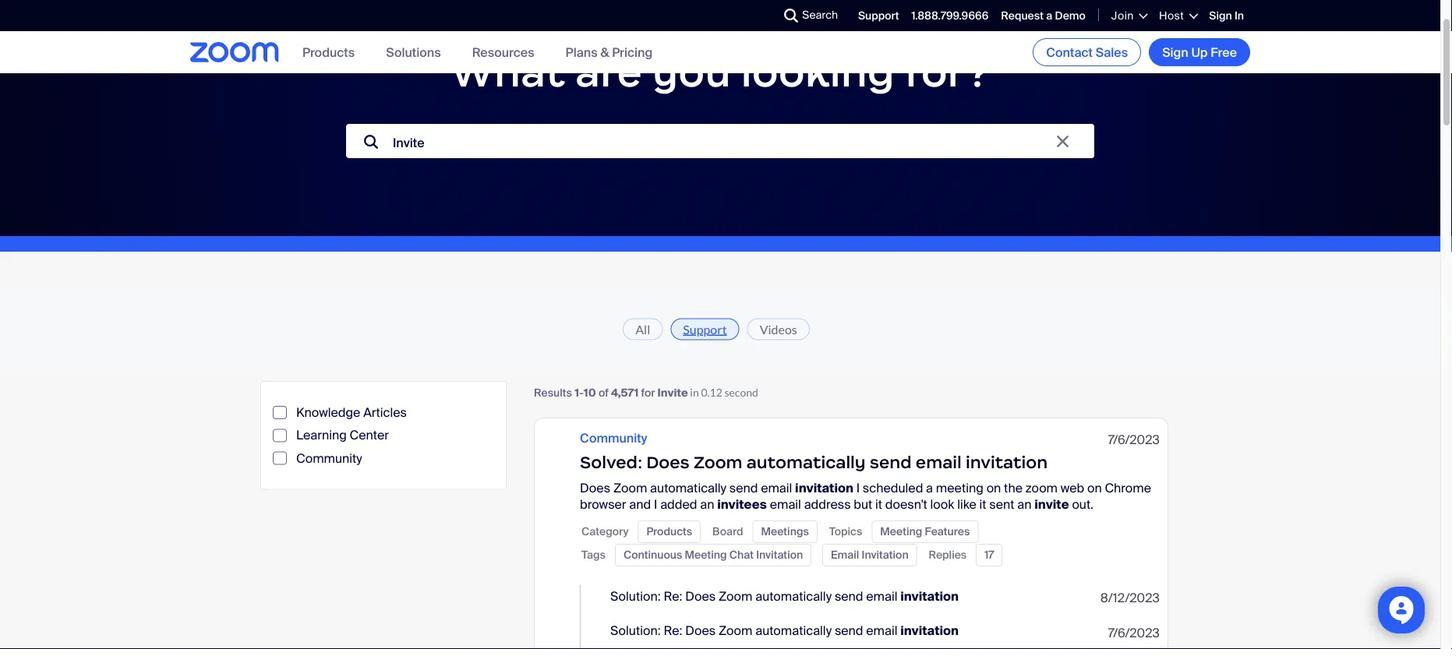 Task type: locate. For each thing, give the bounding box(es) containing it.
0 vertical spatial solution:
[[611, 589, 661, 605]]

community down learning
[[296, 450, 362, 467]]

1 horizontal spatial support
[[859, 9, 900, 23]]

0 vertical spatial re:
[[664, 589, 683, 605]]

on left the
[[987, 480, 1002, 497]]

and
[[630, 496, 651, 513]]

sign for sign in
[[1210, 9, 1233, 23]]

zoom
[[694, 452, 743, 473], [614, 480, 647, 497], [719, 589, 753, 605], [719, 623, 753, 640]]

invitation right email
[[862, 548, 909, 563]]

i
[[857, 480, 860, 497], [654, 496, 658, 513]]

it right but on the bottom right of the page
[[876, 496, 883, 513]]

does zoom automatically send email invitation
[[580, 480, 854, 497]]

a left demo
[[1047, 9, 1053, 23]]

0 vertical spatial search image
[[785, 9, 799, 23]]

community
[[580, 430, 648, 446], [296, 450, 362, 467]]

1 7/6/2023 from the top
[[1109, 432, 1160, 448]]

sign
[[1210, 9, 1233, 23], [1163, 44, 1189, 60]]

products button
[[303, 44, 355, 60]]

free
[[1211, 44, 1238, 60]]

on right web at the bottom of the page
[[1088, 480, 1102, 497]]

does
[[647, 452, 690, 473], [580, 480, 611, 497], [686, 589, 716, 605], [686, 623, 716, 640]]

2 solution: re: does zoom automatically send email invitation from the top
[[611, 623, 959, 640]]

&
[[601, 44, 609, 60]]

it right like at right bottom
[[980, 496, 987, 513]]

1 horizontal spatial invitation
[[862, 548, 909, 563]]

sign in link
[[1210, 9, 1245, 23]]

an right added
[[700, 496, 715, 513]]

an right sent
[[1018, 496, 1032, 513]]

1 vertical spatial community
[[296, 450, 362, 467]]

products
[[303, 44, 355, 60], [647, 525, 693, 539]]

send
[[870, 452, 912, 473], [730, 480, 758, 497], [835, 589, 864, 605], [835, 623, 864, 640]]

1 vertical spatial support
[[683, 322, 727, 337]]

0 horizontal spatial a
[[927, 480, 933, 497]]

learning
[[296, 427, 347, 444]]

in
[[690, 386, 699, 399]]

support right the search
[[859, 9, 900, 23]]

automatically
[[747, 452, 866, 473], [650, 480, 727, 497], [756, 589, 832, 605], [756, 623, 832, 640]]

1 solution: re: does zoom automatically send email invitation from the top
[[611, 589, 959, 605]]

scheduled
[[863, 480, 924, 497]]

it
[[876, 496, 883, 513], [980, 496, 987, 513]]

2 re: from the top
[[664, 623, 683, 640]]

resources
[[472, 44, 535, 60]]

support
[[859, 9, 900, 23], [683, 322, 727, 337]]

7/6/2023 down 8/12/2023
[[1109, 625, 1160, 641]]

community up the solved:
[[580, 430, 648, 446]]

solved: does zoom automatically send email invitation
[[580, 452, 1048, 473]]

1 horizontal spatial meeting
[[881, 525, 923, 539]]

zoom logo image
[[190, 42, 279, 62]]

chat
[[730, 548, 754, 563]]

1 vertical spatial a
[[927, 480, 933, 497]]

1 vertical spatial 7/6/2023
[[1109, 625, 1160, 641]]

search image
[[785, 9, 799, 23], [364, 135, 378, 149]]

7/6/2023 up chrome at the right bottom
[[1109, 432, 1160, 448]]

1 horizontal spatial it
[[980, 496, 987, 513]]

1 vertical spatial sign
[[1163, 44, 1189, 60]]

0 horizontal spatial an
[[700, 496, 715, 513]]

1 horizontal spatial a
[[1047, 9, 1053, 23]]

1
[[575, 386, 579, 400]]

invitation
[[757, 548, 803, 563], [862, 548, 909, 563]]

1 vertical spatial solution:
[[611, 623, 661, 640]]

1 vertical spatial solution: re: does zoom automatically send email invitation
[[611, 623, 959, 640]]

support button
[[671, 319, 740, 340]]

1 horizontal spatial community
[[580, 430, 648, 446]]

0 vertical spatial search image
[[785, 9, 799, 23]]

support right all
[[683, 322, 727, 337]]

0 horizontal spatial search image
[[364, 135, 378, 149]]

0 horizontal spatial search image
[[364, 135, 378, 149]]

sign left in
[[1210, 9, 1233, 23]]

solution: for 7/6/2023
[[611, 623, 661, 640]]

0 horizontal spatial meeting
[[685, 548, 727, 563]]

0 horizontal spatial community
[[296, 450, 362, 467]]

sent
[[990, 496, 1015, 513]]

meeting
[[936, 480, 984, 497]]

0 vertical spatial meeting
[[881, 525, 923, 539]]

board
[[713, 525, 743, 539]]

contact sales link
[[1033, 38, 1142, 66]]

1 horizontal spatial an
[[1018, 496, 1032, 513]]

i right "address" at the right of the page
[[857, 480, 860, 497]]

0 horizontal spatial sign
[[1163, 44, 1189, 60]]

1 vertical spatial search image
[[364, 135, 378, 149]]

center
[[350, 427, 389, 444]]

1 vertical spatial products
[[647, 525, 693, 539]]

looking
[[741, 47, 895, 98]]

None search field
[[728, 3, 789, 28]]

email
[[916, 452, 962, 473], [761, 480, 793, 497], [770, 496, 802, 513], [867, 589, 898, 605], [867, 623, 898, 640]]

0 horizontal spatial i
[[654, 496, 658, 513]]

pricing
[[612, 44, 653, 60]]

0 horizontal spatial support
[[683, 322, 727, 337]]

2 solution: from the top
[[611, 623, 661, 640]]

like
[[958, 496, 977, 513]]

a left meeting
[[927, 480, 933, 497]]

clear image
[[1057, 136, 1069, 147]]

solution: re: does zoom automatically send email invitation
[[611, 589, 959, 605], [611, 623, 959, 640]]

0 horizontal spatial on
[[987, 480, 1002, 497]]

sign left 'up'
[[1163, 44, 1189, 60]]

second
[[725, 386, 759, 399]]

0 vertical spatial a
[[1047, 9, 1053, 23]]

0 vertical spatial 7/6/2023
[[1109, 432, 1160, 448]]

0 vertical spatial products
[[303, 44, 355, 60]]

what are you looking for?
[[451, 47, 990, 98]]

resources button
[[472, 44, 535, 60]]

1 re: from the top
[[664, 589, 683, 605]]

sign in
[[1210, 9, 1245, 23]]

1 horizontal spatial products
[[647, 525, 693, 539]]

invitation
[[966, 452, 1048, 473], [795, 480, 854, 497], [901, 589, 959, 605], [901, 623, 959, 640]]

search image
[[785, 9, 799, 23], [364, 135, 378, 149]]

look
[[931, 496, 955, 513]]

1.888.799.9666
[[912, 9, 989, 23]]

solved:
[[580, 452, 643, 473]]

0 vertical spatial support
[[859, 9, 900, 23]]

0 horizontal spatial invitation
[[757, 548, 803, 563]]

meeting down invitees email address but it doesn't look like it sent an invite out.
[[881, 525, 923, 539]]

solution:
[[611, 589, 661, 605], [611, 623, 661, 640]]

1 horizontal spatial on
[[1088, 480, 1102, 497]]

continuous
[[624, 548, 683, 563]]

results
[[534, 386, 572, 400]]

solution: for 8/12/2023
[[611, 589, 661, 605]]

solution: re: does zoom automatically send email invitation for 7/6/2023
[[611, 623, 959, 640]]

meeting
[[881, 525, 923, 539], [685, 548, 727, 563]]

1 horizontal spatial sign
[[1210, 9, 1233, 23]]

0 vertical spatial sign
[[1210, 9, 1233, 23]]

solutions
[[386, 44, 441, 60]]

1 an from the left
[[700, 496, 715, 513]]

0 vertical spatial solution: re: does zoom automatically send email invitation
[[611, 589, 959, 605]]

browser
[[580, 496, 627, 513]]

1 vertical spatial search image
[[364, 135, 378, 149]]

invitation down the 'meetings'
[[757, 548, 803, 563]]

re: for 7/6/2023
[[664, 623, 683, 640]]

0 horizontal spatial it
[[876, 496, 883, 513]]

i right and
[[654, 496, 658, 513]]

request
[[1002, 9, 1044, 23]]

a
[[1047, 9, 1053, 23], [927, 480, 933, 497]]

1 it from the left
[[876, 496, 883, 513]]

1 solution: from the top
[[611, 589, 661, 605]]

1 vertical spatial re:
[[664, 623, 683, 640]]

None search field
[[346, 124, 1095, 170]]

meeting down the board
[[685, 548, 727, 563]]

all
[[636, 322, 651, 337]]

request a demo
[[1002, 9, 1086, 23]]

re:
[[664, 589, 683, 605], [664, 623, 683, 640]]

4,571
[[611, 386, 639, 400]]



Task type: describe. For each thing, give the bounding box(es) containing it.
all button
[[623, 319, 663, 340]]

an inside i scheduled a meeting on the zoom web on chrome browser and i added an
[[700, 496, 715, 513]]

0 horizontal spatial products
[[303, 44, 355, 60]]

a inside i scheduled a meeting on the zoom web on chrome browser and i added an
[[927, 480, 933, 497]]

i scheduled a meeting on the zoom web on chrome browser and i added an
[[580, 480, 1152, 513]]

2 7/6/2023 from the top
[[1109, 625, 1160, 641]]

2 it from the left
[[980, 496, 987, 513]]

invite
[[658, 386, 688, 400]]

1 on from the left
[[987, 480, 1002, 497]]

2 on from the left
[[1088, 480, 1102, 497]]

1 vertical spatial meeting
[[685, 548, 727, 563]]

chrome
[[1105, 480, 1152, 497]]

plans & pricing link
[[566, 44, 653, 60]]

invitees email address but it doesn't look like it sent an invite out.
[[718, 496, 1094, 513]]

demo
[[1055, 9, 1086, 23]]

contact
[[1047, 44, 1093, 60]]

1 horizontal spatial search image
[[785, 9, 799, 23]]

8/12/2023
[[1101, 591, 1160, 607]]

out.
[[1073, 496, 1094, 513]]

knowledge articles
[[296, 405, 407, 421]]

0.12
[[701, 386, 723, 399]]

contact sales
[[1047, 44, 1129, 60]]

solution: re: does zoom automatically send email invitation for 8/12/2023
[[611, 589, 959, 605]]

added
[[661, 496, 697, 513]]

videos
[[760, 322, 798, 337]]

email
[[831, 548, 860, 563]]

you
[[653, 47, 732, 98]]

replies
[[929, 548, 967, 563]]

invite
[[1035, 496, 1070, 513]]

sign for sign up free
[[1163, 44, 1189, 60]]

plans & pricing
[[566, 44, 653, 60]]

features
[[925, 525, 970, 539]]

2 invitation from the left
[[862, 548, 909, 563]]

web
[[1061, 480, 1085, 497]]

for?
[[905, 47, 990, 98]]

join
[[1112, 9, 1135, 23]]

but
[[854, 496, 873, 513]]

sign up free
[[1163, 44, 1238, 60]]

are
[[576, 47, 643, 98]]

articles
[[364, 405, 407, 421]]

topics
[[829, 525, 863, 539]]

Search text field
[[346, 124, 1095, 161]]

videos button
[[748, 319, 810, 340]]

zoom
[[1026, 480, 1058, 497]]

1 horizontal spatial i
[[857, 480, 860, 497]]

1 invitation from the left
[[757, 548, 803, 563]]

search
[[803, 8, 838, 22]]

category
[[582, 525, 629, 539]]

learning center
[[296, 427, 389, 444]]

doesn't
[[886, 496, 928, 513]]

in
[[1235, 9, 1245, 23]]

host
[[1159, 9, 1185, 23]]

what
[[451, 47, 566, 98]]

clear image
[[1057, 136, 1069, 147]]

request a demo link
[[1002, 9, 1086, 23]]

solutions button
[[386, 44, 441, 60]]

tags
[[582, 548, 606, 563]]

support link
[[859, 9, 900, 23]]

up
[[1192, 44, 1208, 60]]

1.888.799.9666 link
[[912, 9, 989, 23]]

of
[[599, 386, 609, 400]]

1 horizontal spatial search image
[[785, 9, 799, 23]]

host button
[[1159, 9, 1197, 23]]

10
[[584, 386, 596, 400]]

-
[[579, 386, 584, 400]]

for
[[641, 386, 655, 400]]

results 1 - 10 of 4,571 for invite in 0.12 second
[[534, 386, 759, 400]]

re: for 8/12/2023
[[664, 589, 683, 605]]

17
[[985, 548, 994, 563]]

2 an from the left
[[1018, 496, 1032, 513]]

community button
[[580, 430, 648, 446]]

meetings
[[761, 525, 809, 539]]

support inside button
[[683, 322, 727, 337]]

sales
[[1096, 44, 1129, 60]]

address
[[804, 496, 851, 513]]

meeting features
[[881, 525, 970, 539]]

plans
[[566, 44, 598, 60]]

join button
[[1112, 9, 1147, 23]]

0 vertical spatial community
[[580, 430, 648, 446]]

continuous meeting chat invitation
[[624, 548, 803, 563]]

email invitation
[[831, 548, 909, 563]]

the
[[1004, 480, 1023, 497]]

invitees
[[718, 496, 767, 513]]

sign up free link
[[1150, 38, 1251, 66]]



Task type: vqa. For each thing, say whether or not it's contained in the screenshot.


